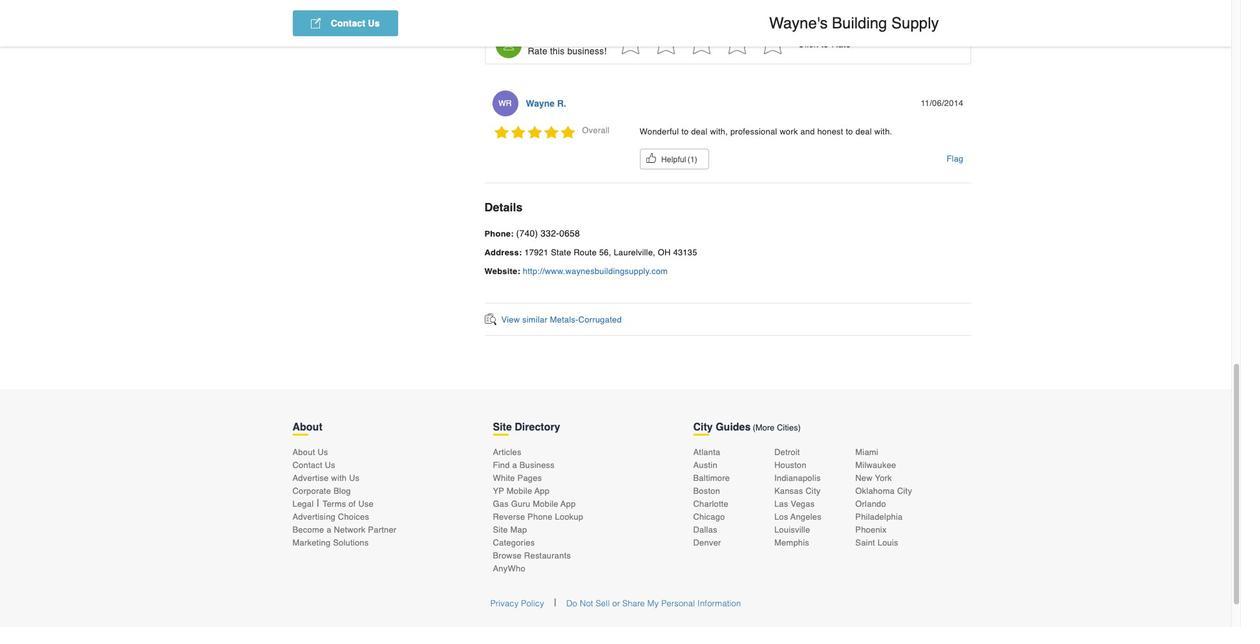 Task type: describe. For each thing, give the bounding box(es) containing it.
oklahoma city link
[[856, 485, 937, 498]]

route
[[574, 248, 597, 258]]

17921
[[525, 248, 549, 258]]

2 contact us link from the top
[[293, 459, 425, 472]]

advertising
[[293, 512, 336, 522]]

milwaukee
[[856, 461, 897, 470]]

personal
[[662, 599, 696, 609]]

0 vertical spatial contact
[[331, 18, 366, 28]]

flag
[[947, 154, 964, 164]]

helpful (1)
[[662, 155, 698, 164]]

reverse
[[493, 512, 525, 522]]

professional
[[731, 127, 778, 137]]

miami
[[856, 448, 879, 457]]

information
[[698, 599, 741, 609]]

city guides (more cities)
[[694, 422, 801, 433]]

site inside articles find a business white pages yp mobile app gas guru mobile app reverse phone lookup site map categories browse restaurants anywho
[[493, 525, 508, 535]]

building
[[833, 14, 888, 32]]

overall
[[582, 126, 610, 135]]

philadelphia link
[[856, 511, 937, 524]]

detroit houston indianapolis kansas city las vegas los angeles louisville memphis
[[775, 448, 822, 548]]

advertising choices link
[[293, 511, 425, 524]]

business!
[[568, 46, 607, 56]]

wayne r. link
[[526, 98, 567, 109]]

| inside about us contact us advertise with us corporate blog legal | terms of use advertising choices become a network partner marketing solutions
[[317, 498, 320, 510]]

miami milwaukee new york oklahoma city orlando philadelphia phoenix saint louis
[[856, 448, 913, 548]]

orlando link
[[856, 498, 937, 511]]

charlotte
[[694, 499, 729, 509]]

las
[[775, 499, 789, 509]]

gas guru mobile app link
[[493, 498, 626, 511]]

detroit link
[[775, 446, 856, 459]]

denver link
[[694, 537, 775, 550]]

http://www.waynesbuildingsupply.com link
[[523, 267, 668, 276]]

with
[[331, 474, 347, 483]]

1 vertical spatial app
[[561, 499, 576, 509]]

dallas link
[[694, 524, 775, 537]]

to for click
[[821, 39, 829, 49]]

categories
[[493, 538, 535, 548]]

memphis link
[[775, 537, 856, 550]]

houston
[[775, 461, 807, 470]]

gas
[[493, 499, 509, 509]]

0 horizontal spatial rate
[[528, 46, 548, 56]]

denver
[[694, 538, 722, 548]]

my
[[648, 599, 659, 609]]

solutions
[[333, 538, 369, 548]]

do not sell or share my personal information link
[[567, 599, 741, 609]]

advertise
[[293, 474, 329, 483]]

legal
[[293, 499, 314, 509]]

1 horizontal spatial |
[[554, 598, 557, 609]]

website: http://www.waynesbuildingsupply.com
[[485, 267, 668, 276]]

2 deal from the left
[[856, 127, 872, 137]]

not
[[580, 599, 594, 609]]

with,
[[710, 127, 728, 137]]

3
[[684, 39, 689, 49]]

about us contact us advertise with us corporate blog legal | terms of use advertising choices become a network partner marketing solutions
[[293, 448, 397, 548]]

4
[[720, 39, 725, 49]]

(740)
[[517, 228, 538, 239]]

wayne's building supply
[[770, 14, 940, 32]]

guides
[[716, 422, 751, 433]]

los
[[775, 512, 789, 522]]

0 horizontal spatial city
[[694, 422, 713, 433]]

baltimore link
[[694, 472, 775, 485]]

privacy policy
[[491, 599, 545, 609]]

2
[[649, 39, 654, 49]]

new york link
[[856, 472, 937, 485]]

articles find a business white pages yp mobile app gas guru mobile app reverse phone lookup site map categories browse restaurants anywho
[[493, 448, 584, 574]]

view
[[502, 315, 520, 324]]

white pages link
[[493, 472, 626, 485]]

baltimore
[[694, 474, 730, 483]]

marketing solutions link
[[293, 537, 425, 550]]

houston link
[[775, 459, 856, 472]]

this
[[550, 46, 565, 56]]

do not sell or share my personal information
[[567, 599, 741, 609]]

5
[[755, 39, 760, 49]]

website:
[[485, 267, 521, 276]]

metals-
[[550, 315, 579, 324]]

43135
[[674, 248, 698, 258]]

about for about
[[293, 422, 323, 433]]

1 deal from the left
[[692, 127, 708, 137]]

1 horizontal spatial rate
[[832, 39, 852, 49]]

network
[[334, 525, 366, 535]]

atlanta
[[694, 448, 721, 457]]

supply
[[892, 14, 940, 32]]

click
[[799, 39, 819, 49]]

chicago link
[[694, 511, 775, 524]]

memphis
[[775, 538, 810, 548]]

find
[[493, 461, 510, 470]]

map
[[511, 525, 527, 535]]

indianapolis link
[[775, 472, 856, 485]]

miami link
[[856, 446, 937, 459]]

share
[[623, 599, 645, 609]]

do
[[567, 599, 578, 609]]

atlanta link
[[694, 446, 775, 459]]

phone:
[[485, 229, 514, 239]]

yp mobile app link
[[493, 485, 626, 498]]



Task type: locate. For each thing, give the bounding box(es) containing it.
louis
[[878, 538, 899, 548]]

business
[[520, 461, 555, 470]]

categories link
[[493, 537, 626, 550]]

| left do
[[554, 598, 557, 609]]

1 horizontal spatial to
[[821, 39, 829, 49]]

1 vertical spatial |
[[554, 598, 557, 609]]

site map link
[[493, 524, 626, 537]]

2 horizontal spatial city
[[898, 487, 913, 496]]

boston link
[[694, 485, 775, 498]]

view similar metals-corrugated link
[[485, 314, 972, 325]]

detroit
[[775, 448, 801, 457]]

kansas
[[775, 487, 804, 496]]

0 vertical spatial mobile
[[507, 487, 533, 496]]

city down new york link
[[898, 487, 913, 496]]

details
[[485, 201, 523, 214]]

corporate blog link
[[293, 485, 425, 498]]

1 vertical spatial contact us link
[[293, 459, 425, 472]]

partner
[[368, 525, 397, 535]]

charlotte link
[[694, 498, 775, 511]]

site down reverse
[[493, 525, 508, 535]]

mobile
[[507, 487, 533, 496], [533, 499, 559, 509]]

phoenix link
[[856, 524, 937, 537]]

state
[[551, 248, 572, 258]]

phone: (740) 332-0658
[[485, 228, 580, 239]]

0 vertical spatial contact us link
[[293, 10, 399, 36]]

city up atlanta
[[694, 422, 713, 433]]

1 vertical spatial about
[[293, 448, 315, 457]]

articles link
[[493, 446, 626, 459]]

louisville
[[775, 525, 811, 535]]

2 horizontal spatial to
[[846, 127, 854, 137]]

0 horizontal spatial contact
[[293, 461, 323, 470]]

0 horizontal spatial to
[[682, 127, 689, 137]]

privacy policy link
[[491, 599, 545, 609]]

0 vertical spatial site
[[493, 422, 512, 433]]

angeles
[[791, 512, 822, 522]]

click to rate
[[799, 39, 852, 49]]

to
[[821, 39, 829, 49], [682, 127, 689, 137], [846, 127, 854, 137]]

or
[[613, 599, 620, 609]]

city down indianapolis link
[[806, 487, 821, 496]]

lookup
[[555, 512, 584, 522]]

0 horizontal spatial app
[[535, 487, 550, 496]]

1 vertical spatial contact
[[293, 461, 323, 470]]

1 vertical spatial a
[[327, 525, 332, 535]]

cities)
[[777, 423, 801, 433]]

us
[[368, 18, 380, 28], [318, 448, 328, 457], [325, 461, 336, 470], [349, 474, 360, 483]]

los angeles link
[[775, 511, 856, 524]]

and
[[801, 127, 815, 137]]

1 horizontal spatial city
[[806, 487, 821, 496]]

orlando
[[856, 499, 887, 509]]

austin link
[[694, 459, 775, 472]]

0 horizontal spatial a
[[327, 525, 332, 535]]

r.
[[558, 98, 567, 109]]

blog
[[334, 487, 351, 496]]

a inside about us contact us advertise with us corporate blog legal | terms of use advertising choices become a network partner marketing solutions
[[327, 525, 332, 535]]

york
[[876, 474, 893, 483]]

oklahoma
[[856, 487, 895, 496]]

policy
[[522, 599, 545, 609]]

to right click
[[821, 39, 829, 49]]

advertise with us link
[[293, 472, 425, 485]]

helpful
[[662, 155, 687, 164]]

city inside detroit houston indianapolis kansas city las vegas los angeles louisville memphis
[[806, 487, 821, 496]]

directory
[[515, 422, 561, 433]]

contact us link
[[293, 10, 399, 36], [293, 459, 425, 472]]

pages
[[518, 474, 542, 483]]

flag link
[[947, 149, 964, 170]]

white
[[493, 474, 515, 483]]

about us link
[[293, 446, 425, 459]]

about
[[293, 422, 323, 433], [293, 448, 315, 457]]

milwaukee link
[[856, 459, 937, 472]]

(more
[[753, 423, 775, 433]]

to right honest in the right top of the page
[[846, 127, 854, 137]]

app down pages
[[535, 487, 550, 496]]

2 about from the top
[[293, 448, 315, 457]]

contact inside about us contact us advertise with us corporate blog legal | terms of use advertising choices become a network partner marketing solutions
[[293, 461, 323, 470]]

a right find
[[513, 461, 517, 470]]

site up articles
[[493, 422, 512, 433]]

wayne r.
[[526, 98, 567, 109]]

terms
[[323, 499, 346, 509]]

to right the wonderful at the top right of the page
[[682, 127, 689, 137]]

atlanta austin baltimore boston charlotte chicago dallas denver
[[694, 448, 730, 548]]

1 horizontal spatial a
[[513, 461, 517, 470]]

1 horizontal spatial deal
[[856, 127, 872, 137]]

1 site from the top
[[493, 422, 512, 433]]

legal link
[[293, 499, 314, 509]]

1
[[613, 39, 618, 49]]

deal left 'with,'
[[692, 127, 708, 137]]

(1)
[[688, 155, 698, 164]]

(more cities) link
[[753, 423, 801, 433]]

2 site from the top
[[493, 525, 508, 535]]

| up advertising
[[317, 498, 320, 510]]

0 horizontal spatial mobile
[[507, 487, 533, 496]]

0 horizontal spatial deal
[[692, 127, 708, 137]]

rate down wayne's building supply at the top of the page
[[832, 39, 852, 49]]

0 vertical spatial a
[[513, 461, 517, 470]]

to for wonderful
[[682, 127, 689, 137]]

1 horizontal spatial contact
[[331, 18, 366, 28]]

0658
[[560, 228, 580, 239]]

city inside miami milwaukee new york oklahoma city orlando philadelphia phoenix saint louis
[[898, 487, 913, 496]]

0 vertical spatial about
[[293, 422, 323, 433]]

1 about from the top
[[293, 422, 323, 433]]

saint louis link
[[856, 537, 937, 550]]

anywho
[[493, 564, 526, 574]]

dallas
[[694, 525, 718, 535]]

1 contact us link from the top
[[293, 10, 399, 36]]

0 vertical spatial |
[[317, 498, 320, 510]]

about inside about us contact us advertise with us corporate blog legal | terms of use advertising choices become a network partner marketing solutions
[[293, 448, 315, 457]]

phoenix
[[856, 525, 887, 535]]

view similar metals-corrugated
[[502, 315, 622, 324]]

1 vertical spatial site
[[493, 525, 508, 535]]

1 horizontal spatial mobile
[[533, 499, 559, 509]]

mobile up phone at bottom
[[533, 499, 559, 509]]

find a business link
[[493, 459, 626, 472]]

marketing
[[293, 538, 331, 548]]

wayne's
[[770, 14, 828, 32]]

app
[[535, 487, 550, 496], [561, 499, 576, 509]]

honest
[[818, 127, 844, 137]]

louisville link
[[775, 524, 856, 537]]

similar
[[523, 315, 548, 324]]

mobile up guru
[[507, 487, 533, 496]]

wr
[[499, 99, 512, 108]]

rate left this
[[528, 46, 548, 56]]

a down advertising
[[327, 525, 332, 535]]

a inside articles find a business white pages yp mobile app gas guru mobile app reverse phone lookup site map categories browse restaurants anywho
[[513, 461, 517, 470]]

guru
[[511, 499, 531, 509]]

oh
[[658, 248, 671, 258]]

1 horizontal spatial app
[[561, 499, 576, 509]]

laurelville,
[[614, 248, 656, 258]]

app up lookup
[[561, 499, 576, 509]]

chicago
[[694, 512, 725, 522]]

about for about us contact us advertise with us corporate blog legal | terms of use advertising choices become a network partner marketing solutions
[[293, 448, 315, 457]]

0 horizontal spatial |
[[317, 498, 320, 510]]

1 vertical spatial mobile
[[533, 499, 559, 509]]

deal left with.
[[856, 127, 872, 137]]

reverse phone lookup link
[[493, 511, 626, 524]]

0 vertical spatial app
[[535, 487, 550, 496]]

11/06/2014
[[921, 98, 964, 108]]



Task type: vqa. For each thing, say whether or not it's contained in the screenshot.
Into
no



